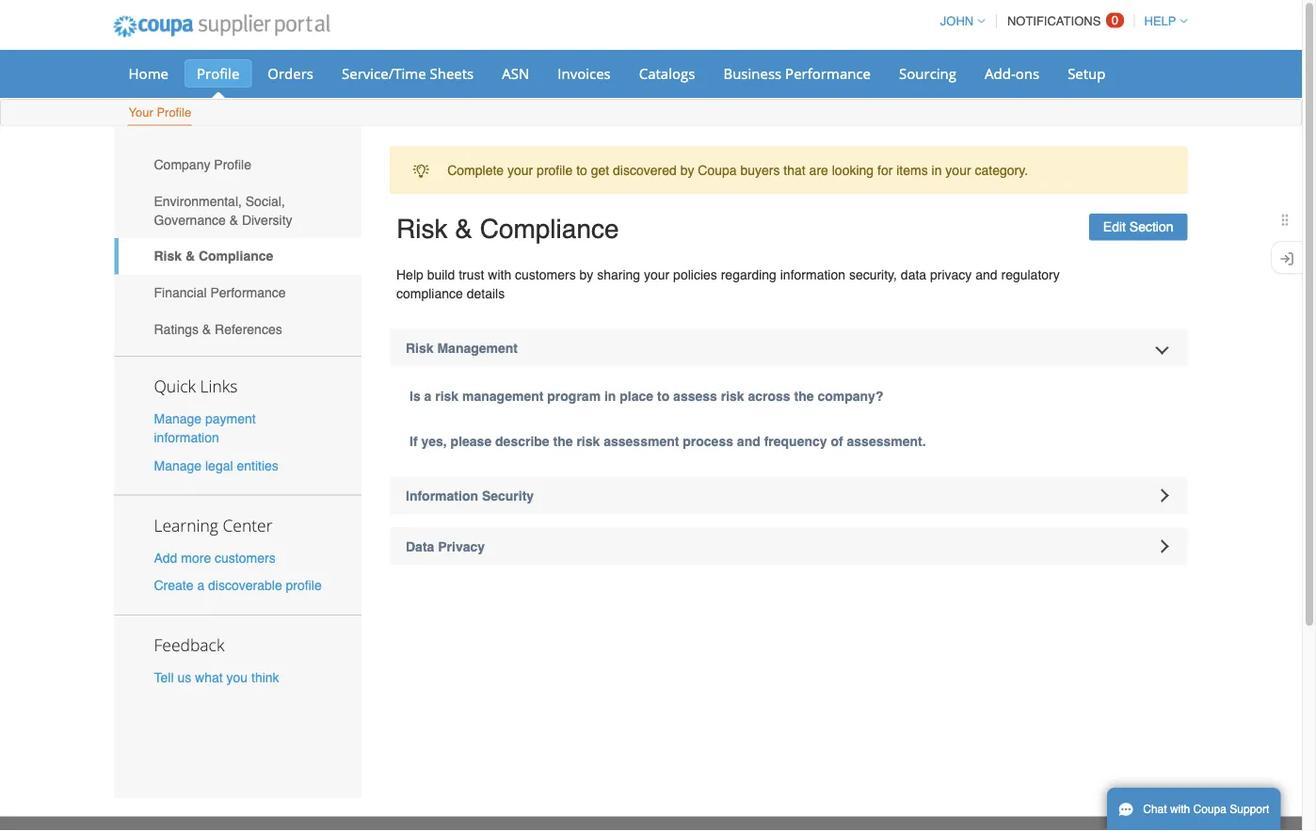 Task type: describe. For each thing, give the bounding box(es) containing it.
0 vertical spatial compliance
[[480, 214, 619, 244]]

0 vertical spatial risk
[[396, 214, 448, 244]]

process
[[683, 434, 734, 449]]

0 vertical spatial the
[[794, 388, 814, 404]]

data
[[406, 539, 434, 554]]

trust
[[459, 267, 484, 282]]

if yes, please describe the risk assessment process and frequency of assessment.
[[410, 434, 926, 449]]

section
[[1130, 220, 1174, 235]]

edit
[[1104, 220, 1126, 235]]

information inside help build trust with customers by sharing your policies regarding information security, data privacy and regulatory compliance details
[[780, 267, 846, 282]]

performance for financial performance
[[210, 285, 286, 300]]

coupa supplier portal image
[[100, 3, 343, 50]]

security,
[[849, 267, 897, 282]]

discoverable
[[208, 578, 282, 593]]

payment
[[205, 412, 256, 427]]

get
[[591, 163, 609, 178]]

create a discoverable profile
[[154, 578, 322, 593]]

help for help
[[1145, 14, 1177, 28]]

a for create
[[197, 578, 205, 593]]

feedback
[[154, 634, 224, 656]]

environmental,
[[154, 194, 242, 209]]

add more customers
[[154, 550, 276, 565]]

quick
[[154, 375, 196, 398]]

your profile link
[[128, 101, 192, 126]]

profile inside alert
[[537, 163, 573, 178]]

customers inside help build trust with customers by sharing your policies regarding information security, data privacy and regulatory compliance details
[[515, 267, 576, 282]]

learning center
[[154, 514, 273, 536]]

learning
[[154, 514, 218, 536]]

your profile
[[129, 105, 191, 120]]

to inside complete your profile to get discovered by coupa buyers that are looking for items in your category. alert
[[576, 163, 587, 178]]

management
[[437, 340, 518, 356]]

coupa inside button
[[1194, 803, 1227, 817]]

invoices link
[[546, 59, 623, 88]]

asn link
[[490, 59, 542, 88]]

home
[[129, 64, 169, 83]]

business
[[724, 64, 782, 83]]

risk inside dropdown button
[[406, 340, 434, 356]]

that
[[784, 163, 806, 178]]

0 horizontal spatial risk
[[435, 388, 459, 404]]

by inside alert
[[681, 163, 694, 178]]

& down governance at left
[[185, 249, 195, 264]]

complete your profile to get discovered by coupa buyers that are looking for items in your category. alert
[[390, 146, 1188, 194]]

tell us what you think
[[154, 670, 279, 685]]

discovered
[[613, 163, 677, 178]]

0 horizontal spatial your
[[508, 163, 533, 178]]

is a risk management program in place to assess risk across the company?
[[410, 388, 884, 404]]

home link
[[116, 59, 181, 88]]

catalogs link
[[627, 59, 708, 88]]

2 horizontal spatial risk
[[721, 388, 745, 404]]

business performance link
[[711, 59, 883, 88]]

across
[[748, 388, 791, 404]]

manage legal entities link
[[154, 458, 279, 473]]

information security heading
[[390, 477, 1188, 515]]

and inside help build trust with customers by sharing your policies regarding information security, data privacy and regulatory compliance details
[[976, 267, 998, 282]]

company profile
[[154, 157, 251, 172]]

sharing
[[597, 267, 640, 282]]

help for help build trust with customers by sharing your policies regarding information security, data privacy and regulatory compliance details
[[396, 267, 424, 282]]

references
[[215, 322, 282, 337]]

describe
[[495, 434, 550, 449]]

data
[[901, 267, 927, 282]]

1 horizontal spatial to
[[657, 388, 670, 404]]

social,
[[246, 194, 285, 209]]

risk management
[[406, 340, 518, 356]]

chat
[[1144, 803, 1167, 817]]

manage payment information
[[154, 412, 256, 446]]

edit section link
[[1089, 214, 1188, 241]]

management
[[462, 388, 544, 404]]

& right ratings
[[202, 322, 211, 337]]

profile for company profile
[[214, 157, 251, 172]]

regarding
[[721, 267, 777, 282]]

data privacy button
[[390, 528, 1188, 566]]

sourcing link
[[887, 59, 969, 88]]

edit section
[[1104, 220, 1174, 235]]

service/time sheets
[[342, 64, 474, 83]]

1 horizontal spatial risk
[[577, 434, 600, 449]]

service/time
[[342, 64, 426, 83]]

data privacy heading
[[390, 528, 1188, 566]]

security
[[482, 488, 534, 503]]

manage for manage payment information
[[154, 412, 202, 427]]

by inside help build trust with customers by sharing your policies regarding information security, data privacy and regulatory compliance details
[[580, 267, 594, 282]]

manage legal entities
[[154, 458, 279, 473]]

of
[[831, 434, 843, 449]]

john link
[[932, 14, 985, 28]]

category.
[[975, 163, 1028, 178]]

think
[[251, 670, 279, 685]]

environmental, social, governance & diversity link
[[114, 183, 362, 238]]

business performance
[[724, 64, 871, 83]]

tell
[[154, 670, 174, 685]]

you
[[227, 670, 248, 685]]

environmental, social, governance & diversity
[[154, 194, 292, 227]]

data privacy
[[406, 539, 485, 554]]

1 vertical spatial compliance
[[199, 249, 273, 264]]



Task type: locate. For each thing, give the bounding box(es) containing it.
1 vertical spatial customers
[[215, 550, 276, 565]]

and right privacy
[[976, 267, 998, 282]]

1 vertical spatial performance
[[210, 285, 286, 300]]

0 horizontal spatial coupa
[[698, 163, 737, 178]]

yes,
[[421, 434, 447, 449]]

0 horizontal spatial help
[[396, 267, 424, 282]]

risk left across at the right of the page
[[721, 388, 745, 404]]

in
[[932, 163, 942, 178], [605, 388, 616, 404]]

1 vertical spatial the
[[553, 434, 573, 449]]

help right 0
[[1145, 14, 1177, 28]]

by
[[681, 163, 694, 178], [580, 267, 594, 282]]

with inside help build trust with customers by sharing your policies regarding information security, data privacy and regulatory compliance details
[[488, 267, 512, 282]]

in inside complete your profile to get discovered by coupa buyers that are looking for items in your category. alert
[[932, 163, 942, 178]]

by left sharing
[[580, 267, 594, 282]]

performance
[[786, 64, 871, 83], [210, 285, 286, 300]]

0 vertical spatial with
[[488, 267, 512, 282]]

risk right the is
[[435, 388, 459, 404]]

1 horizontal spatial with
[[1171, 803, 1191, 817]]

0 vertical spatial customers
[[515, 267, 576, 282]]

entities
[[237, 458, 279, 473]]

to left get
[[576, 163, 587, 178]]

0 horizontal spatial customers
[[215, 550, 276, 565]]

ons
[[1016, 64, 1040, 83]]

profile down coupa supplier portal image
[[197, 64, 239, 83]]

profile for your profile
[[157, 105, 191, 120]]

0 horizontal spatial risk & compliance
[[154, 249, 273, 264]]

help link
[[1136, 14, 1188, 28]]

assess
[[673, 388, 717, 404]]

manage down quick
[[154, 412, 202, 427]]

0 horizontal spatial with
[[488, 267, 512, 282]]

with
[[488, 267, 512, 282], [1171, 803, 1191, 817]]

profile up environmental, social, governance & diversity link
[[214, 157, 251, 172]]

1 vertical spatial with
[[1171, 803, 1191, 817]]

1 horizontal spatial risk & compliance
[[396, 214, 619, 244]]

risk up the is
[[406, 340, 434, 356]]

0
[[1112, 13, 1119, 27]]

manage payment information link
[[154, 412, 256, 446]]

performance for business performance
[[786, 64, 871, 83]]

orders link
[[256, 59, 326, 88]]

1 vertical spatial profile
[[157, 105, 191, 120]]

compliance
[[480, 214, 619, 244], [199, 249, 273, 264]]

regulatory
[[1002, 267, 1060, 282]]

financial
[[154, 285, 207, 300]]

1 vertical spatial information
[[154, 430, 219, 446]]

manage left legal
[[154, 458, 202, 473]]

company?
[[818, 388, 884, 404]]

quick links
[[154, 375, 238, 398]]

ratings & references link
[[114, 311, 362, 347]]

customers left sharing
[[515, 267, 576, 282]]

john
[[941, 14, 974, 28]]

place
[[620, 388, 654, 404]]

risk
[[435, 388, 459, 404], [721, 388, 745, 404], [577, 434, 600, 449]]

compliance down get
[[480, 214, 619, 244]]

a for is
[[424, 388, 432, 404]]

1 vertical spatial in
[[605, 388, 616, 404]]

risk & compliance up trust
[[396, 214, 619, 244]]

coupa inside alert
[[698, 163, 737, 178]]

help inside help build trust with customers by sharing your policies regarding information security, data privacy and regulatory compliance details
[[396, 267, 424, 282]]

2 manage from the top
[[154, 458, 202, 473]]

risk management button
[[390, 329, 1188, 367]]

buyers
[[741, 163, 780, 178]]

with inside button
[[1171, 803, 1191, 817]]

by right discovered
[[681, 163, 694, 178]]

create a discoverable profile link
[[154, 578, 322, 593]]

0 vertical spatial a
[[424, 388, 432, 404]]

information
[[780, 267, 846, 282], [154, 430, 219, 446]]

1 horizontal spatial profile
[[537, 163, 573, 178]]

policies
[[673, 267, 717, 282]]

1 horizontal spatial and
[[976, 267, 998, 282]]

links
[[200, 375, 238, 398]]

complete
[[448, 163, 504, 178]]

information inside the manage payment information
[[154, 430, 219, 446]]

privacy
[[438, 539, 485, 554]]

with up details
[[488, 267, 512, 282]]

please
[[451, 434, 492, 449]]

profile link
[[185, 59, 252, 88]]

information security
[[406, 488, 534, 503]]

compliance up financial performance link
[[199, 249, 273, 264]]

0 horizontal spatial information
[[154, 430, 219, 446]]

risk & compliance
[[396, 214, 619, 244], [154, 249, 273, 264]]

0 vertical spatial in
[[932, 163, 942, 178]]

setup
[[1068, 64, 1106, 83]]

& left diversity
[[229, 212, 238, 227]]

0 vertical spatial manage
[[154, 412, 202, 427]]

frequency
[[764, 434, 827, 449]]

0 horizontal spatial performance
[[210, 285, 286, 300]]

the right across at the right of the page
[[794, 388, 814, 404]]

risk management heading
[[390, 329, 1188, 367]]

performance up references
[[210, 285, 286, 300]]

profile right discoverable on the left bottom
[[286, 578, 322, 593]]

customers up discoverable on the left bottom
[[215, 550, 276, 565]]

the right describe on the left of the page
[[553, 434, 573, 449]]

0 vertical spatial information
[[780, 267, 846, 282]]

more
[[181, 550, 211, 565]]

2 vertical spatial risk
[[406, 340, 434, 356]]

1 horizontal spatial information
[[780, 267, 846, 282]]

information
[[406, 488, 478, 503]]

&
[[229, 212, 238, 227], [455, 214, 473, 244], [185, 249, 195, 264], [202, 322, 211, 337]]

help up compliance
[[396, 267, 424, 282]]

sourcing
[[899, 64, 957, 83]]

0 horizontal spatial compliance
[[199, 249, 273, 264]]

and
[[976, 267, 998, 282], [737, 434, 761, 449]]

0 vertical spatial to
[[576, 163, 587, 178]]

your left category.
[[946, 163, 971, 178]]

0 vertical spatial and
[[976, 267, 998, 282]]

0 horizontal spatial the
[[553, 434, 573, 449]]

profile inside company profile link
[[214, 157, 251, 172]]

create
[[154, 578, 194, 593]]

risk & compliance up "financial performance"
[[154, 249, 273, 264]]

financial performance
[[154, 285, 286, 300]]

1 horizontal spatial help
[[1145, 14, 1177, 28]]

in left place
[[605, 388, 616, 404]]

help
[[1145, 14, 1177, 28], [396, 267, 424, 282]]

0 horizontal spatial profile
[[286, 578, 322, 593]]

0 vertical spatial performance
[[786, 64, 871, 83]]

support
[[1230, 803, 1270, 817]]

0 horizontal spatial in
[[605, 388, 616, 404]]

is
[[410, 388, 421, 404]]

a right the is
[[424, 388, 432, 404]]

1 vertical spatial help
[[396, 267, 424, 282]]

0 horizontal spatial a
[[197, 578, 205, 593]]

0 vertical spatial coupa
[[698, 163, 737, 178]]

information left security,
[[780, 267, 846, 282]]

& up trust
[[455, 214, 473, 244]]

in right items
[[932, 163, 942, 178]]

add more customers link
[[154, 550, 276, 565]]

1 horizontal spatial a
[[424, 388, 432, 404]]

manage inside the manage payment information
[[154, 412, 202, 427]]

0 vertical spatial by
[[681, 163, 694, 178]]

us
[[177, 670, 191, 685]]

0 horizontal spatial to
[[576, 163, 587, 178]]

what
[[195, 670, 223, 685]]

1 vertical spatial coupa
[[1194, 803, 1227, 817]]

notifications 0
[[1008, 13, 1119, 28]]

information up manage legal entities
[[154, 430, 219, 446]]

0 horizontal spatial by
[[580, 267, 594, 282]]

risk up financial on the left top of the page
[[154, 249, 182, 264]]

1 horizontal spatial performance
[[786, 64, 871, 83]]

asn
[[502, 64, 530, 83]]

1 horizontal spatial customers
[[515, 267, 576, 282]]

financial performance link
[[114, 274, 362, 311]]

service/time sheets link
[[330, 59, 486, 88]]

1 horizontal spatial coupa
[[1194, 803, 1227, 817]]

to right place
[[657, 388, 670, 404]]

your right complete
[[508, 163, 533, 178]]

1 manage from the top
[[154, 412, 202, 427]]

0 horizontal spatial and
[[737, 434, 761, 449]]

1 horizontal spatial in
[[932, 163, 942, 178]]

complete your profile to get discovered by coupa buyers that are looking for items in your category.
[[448, 163, 1028, 178]]

chat with coupa support button
[[1108, 788, 1281, 832]]

1 horizontal spatial compliance
[[480, 214, 619, 244]]

profile right your
[[157, 105, 191, 120]]

risk up build
[[396, 214, 448, 244]]

1 vertical spatial manage
[[154, 458, 202, 473]]

a
[[424, 388, 432, 404], [197, 578, 205, 593]]

looking
[[832, 163, 874, 178]]

items
[[897, 163, 928, 178]]

assessment.
[[847, 434, 926, 449]]

risk & compliance link
[[114, 238, 362, 274]]

sheets
[[430, 64, 474, 83]]

navigation
[[932, 3, 1188, 40]]

a right create
[[197, 578, 205, 593]]

profile left get
[[537, 163, 573, 178]]

your right sharing
[[644, 267, 670, 282]]

0 vertical spatial profile
[[197, 64, 239, 83]]

add-
[[985, 64, 1016, 83]]

1 horizontal spatial your
[[644, 267, 670, 282]]

chat with coupa support
[[1144, 803, 1270, 817]]

1 vertical spatial a
[[197, 578, 205, 593]]

notifications
[[1008, 14, 1101, 28]]

assessment
[[604, 434, 679, 449]]

performance right business
[[786, 64, 871, 83]]

1 vertical spatial profile
[[286, 578, 322, 593]]

1 vertical spatial by
[[580, 267, 594, 282]]

1 vertical spatial and
[[737, 434, 761, 449]]

1 vertical spatial to
[[657, 388, 670, 404]]

your inside help build trust with customers by sharing your policies regarding information security, data privacy and regulatory compliance details
[[644, 267, 670, 282]]

if
[[410, 434, 418, 449]]

profile inside the your profile 'link'
[[157, 105, 191, 120]]

1 vertical spatial risk & compliance
[[154, 249, 273, 264]]

diversity
[[242, 212, 292, 227]]

0 vertical spatial help
[[1145, 14, 1177, 28]]

coupa left support
[[1194, 803, 1227, 817]]

manage for manage legal entities
[[154, 458, 202, 473]]

1 vertical spatial risk
[[154, 249, 182, 264]]

2 horizontal spatial your
[[946, 163, 971, 178]]

and right process
[[737, 434, 761, 449]]

0 vertical spatial profile
[[537, 163, 573, 178]]

coupa left buyers
[[698, 163, 737, 178]]

with right chat
[[1171, 803, 1191, 817]]

0 vertical spatial risk & compliance
[[396, 214, 619, 244]]

tell us what you think button
[[154, 668, 279, 687]]

2 vertical spatial profile
[[214, 157, 251, 172]]

are
[[810, 163, 829, 178]]

profile inside profile link
[[197, 64, 239, 83]]

details
[[467, 286, 505, 301]]

the
[[794, 388, 814, 404], [553, 434, 573, 449]]

1 horizontal spatial the
[[794, 388, 814, 404]]

navigation containing notifications 0
[[932, 3, 1188, 40]]

manage
[[154, 412, 202, 427], [154, 458, 202, 473]]

risk down program
[[577, 434, 600, 449]]

add-ons link
[[973, 59, 1052, 88]]

1 horizontal spatial by
[[681, 163, 694, 178]]

setup link
[[1056, 59, 1118, 88]]

& inside environmental, social, governance & diversity
[[229, 212, 238, 227]]



Task type: vqa. For each thing, say whether or not it's contained in the screenshot.
Business
yes



